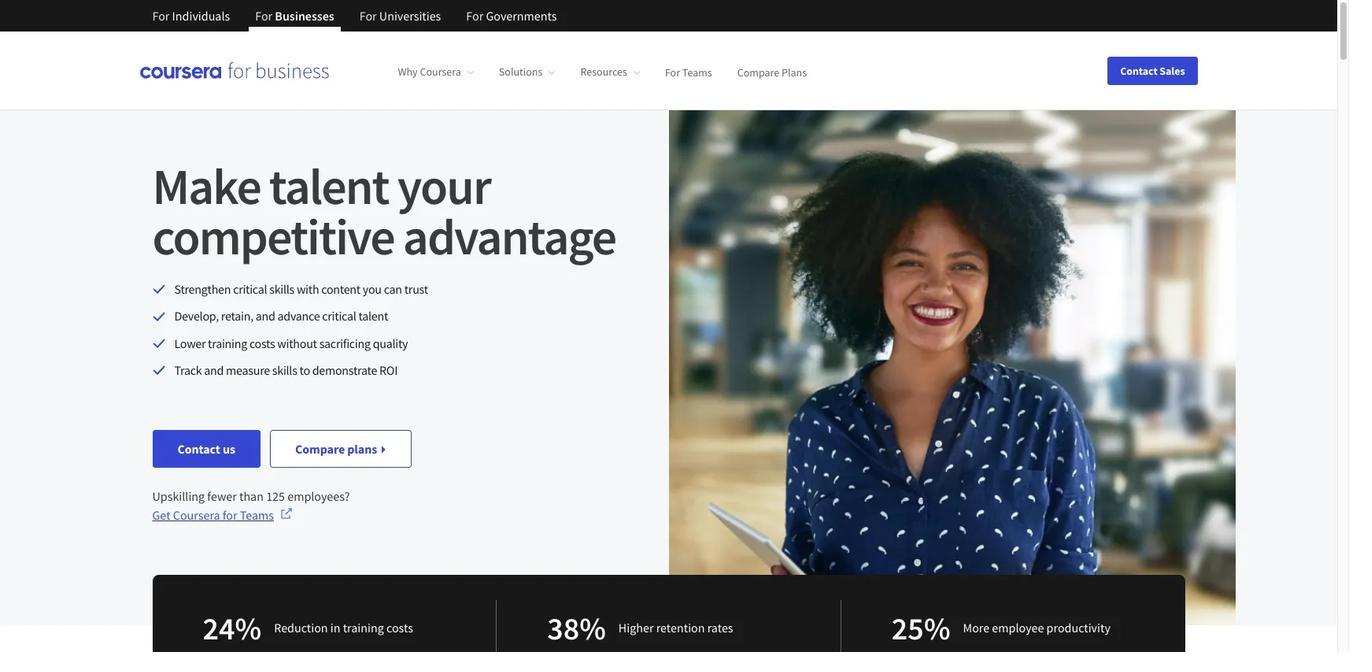 Task type: describe. For each thing, give the bounding box(es) containing it.
1 vertical spatial skills
[[272, 362, 297, 378]]

advance
[[278, 308, 320, 324]]

develop,
[[174, 308, 219, 324]]

upskilling fewer than 125 employees?
[[152, 488, 350, 504]]

compare plans ▸ button
[[270, 430, 412, 467]]

0 horizontal spatial costs
[[250, 335, 275, 351]]

38%
[[547, 608, 606, 648]]

higher
[[619, 620, 654, 636]]

higher retention rates
[[619, 620, 734, 636]]

0 vertical spatial skills
[[270, 281, 295, 297]]

for teams link
[[665, 65, 712, 79]]

develop, retain, and advance critical talent
[[174, 308, 388, 324]]

trust
[[405, 281, 428, 297]]

make talent your competitive advantage
[[152, 154, 616, 268]]

0 vertical spatial critical
[[233, 281, 267, 297]]

1 horizontal spatial costs
[[387, 620, 413, 636]]

with
[[297, 281, 319, 297]]

competitive
[[152, 205, 394, 268]]

coursera for business image
[[140, 62, 329, 78]]

solutions link
[[499, 65, 556, 79]]

talent inside make talent your competitive advantage
[[269, 154, 389, 217]]

track and measure skills to demonstrate roi
[[174, 362, 398, 378]]

us
[[223, 441, 235, 456]]

quality
[[373, 335, 408, 351]]

content
[[321, 281, 361, 297]]

for teams
[[665, 65, 712, 79]]

for for businesses
[[255, 8, 273, 24]]

strengthen critical skills with content you can trust
[[174, 281, 428, 297]]

more employee productivity
[[964, 620, 1111, 636]]

teams inside "link"
[[240, 507, 274, 523]]

1 horizontal spatial teams
[[683, 65, 712, 79]]

▸
[[380, 441, 386, 456]]

to
[[300, 362, 310, 378]]

1 vertical spatial talent
[[359, 308, 388, 324]]

plans
[[348, 441, 377, 456]]

for businesses
[[255, 8, 335, 24]]

1 horizontal spatial training
[[343, 620, 384, 636]]

for
[[223, 507, 238, 523]]

25%
[[892, 608, 951, 648]]

can
[[384, 281, 402, 297]]

compare plans ▸
[[295, 441, 386, 456]]

banner navigation
[[140, 0, 570, 43]]

why
[[398, 65, 418, 79]]

strengthen
[[174, 281, 231, 297]]

contact sales
[[1121, 63, 1186, 78]]

in
[[331, 620, 341, 636]]

contact us button
[[152, 430, 261, 467]]

plans
[[782, 65, 807, 79]]

compare plans
[[738, 65, 807, 79]]

contact for contact sales
[[1121, 63, 1158, 78]]

track
[[174, 362, 202, 378]]

without
[[277, 335, 317, 351]]

productivity
[[1047, 620, 1111, 636]]

employees?
[[288, 488, 350, 504]]

rates
[[708, 620, 734, 636]]

1 vertical spatial critical
[[322, 308, 356, 324]]

why coursera
[[398, 65, 461, 79]]

resources
[[581, 65, 628, 79]]

contact for contact us
[[178, 441, 220, 456]]

why coursera link
[[398, 65, 474, 79]]

fewer
[[207, 488, 237, 504]]



Task type: locate. For each thing, give the bounding box(es) containing it.
talent
[[269, 154, 389, 217], [359, 308, 388, 324]]

coursera down "upskilling" in the left bottom of the page
[[173, 507, 220, 523]]

compare for compare plans ▸
[[295, 441, 345, 456]]

compare
[[738, 65, 780, 79], [295, 441, 345, 456]]

governments
[[486, 8, 557, 24]]

demonstrate
[[312, 362, 377, 378]]

reduction
[[274, 620, 328, 636]]

retention
[[657, 620, 705, 636]]

resources link
[[581, 65, 640, 79]]

1 horizontal spatial compare
[[738, 65, 780, 79]]

solutions
[[499, 65, 543, 79]]

contact left sales
[[1121, 63, 1158, 78]]

get coursera for teams
[[152, 507, 274, 523]]

upskilling
[[152, 488, 205, 504]]

for universities
[[360, 8, 441, 24]]

contact
[[1121, 63, 1158, 78], [178, 441, 220, 456]]

0 horizontal spatial compare
[[295, 441, 345, 456]]

training
[[208, 335, 247, 351], [343, 620, 384, 636]]

for for individuals
[[152, 8, 170, 24]]

0 vertical spatial compare
[[738, 65, 780, 79]]

for for governments
[[466, 8, 484, 24]]

0 horizontal spatial critical
[[233, 281, 267, 297]]

compare left plans
[[738, 65, 780, 79]]

contact sales button
[[1108, 56, 1198, 85]]

coursera
[[420, 65, 461, 79], [173, 507, 220, 523]]

roi
[[380, 362, 398, 378]]

costs up measure
[[250, 335, 275, 351]]

individuals
[[172, 8, 230, 24]]

your
[[397, 154, 491, 217]]

for
[[152, 8, 170, 24], [255, 8, 273, 24], [360, 8, 377, 24], [466, 8, 484, 24], [665, 65, 680, 79]]

lower
[[174, 335, 206, 351]]

measure
[[226, 362, 270, 378]]

coursera for why
[[420, 65, 461, 79]]

get
[[152, 507, 171, 523]]

coursera right why
[[420, 65, 461, 79]]

1 vertical spatial training
[[343, 620, 384, 636]]

for left 'governments' at the left top of page
[[466, 8, 484, 24]]

you
[[363, 281, 382, 297]]

sacrificing
[[319, 335, 371, 351]]

and right the retain,
[[256, 308, 275, 324]]

for governments
[[466, 8, 557, 24]]

1 vertical spatial and
[[204, 362, 224, 378]]

1 horizontal spatial coursera
[[420, 65, 461, 79]]

for individuals
[[152, 8, 230, 24]]

critical up the retain,
[[233, 281, 267, 297]]

than
[[239, 488, 264, 504]]

0 vertical spatial contact
[[1121, 63, 1158, 78]]

businesses
[[275, 8, 335, 24]]

universities
[[379, 8, 441, 24]]

1 horizontal spatial critical
[[322, 308, 356, 324]]

compare for compare plans
[[738, 65, 780, 79]]

1 vertical spatial coursera
[[173, 507, 220, 523]]

lower training costs without sacrificing quality
[[174, 335, 408, 351]]

and
[[256, 308, 275, 324], [204, 362, 224, 378]]

more
[[964, 620, 990, 636]]

0 vertical spatial and
[[256, 308, 275, 324]]

0 vertical spatial teams
[[683, 65, 712, 79]]

1 horizontal spatial and
[[256, 308, 275, 324]]

for right resources link
[[665, 65, 680, 79]]

0 horizontal spatial training
[[208, 335, 247, 351]]

reduction in training costs
[[274, 620, 413, 636]]

compare left "plans"
[[295, 441, 345, 456]]

0 horizontal spatial and
[[204, 362, 224, 378]]

125
[[266, 488, 285, 504]]

teams down than
[[240, 507, 274, 523]]

0 vertical spatial coursera
[[420, 65, 461, 79]]

for left universities
[[360, 8, 377, 24]]

for for universities
[[360, 8, 377, 24]]

and right track
[[204, 362, 224, 378]]

0 vertical spatial training
[[208, 335, 247, 351]]

for left businesses
[[255, 8, 273, 24]]

training right in
[[343, 620, 384, 636]]

for left individuals
[[152, 8, 170, 24]]

skills left with
[[270, 281, 295, 297]]

coursera inside "link"
[[173, 507, 220, 523]]

compare plans link
[[738, 65, 807, 79]]

make
[[152, 154, 261, 217]]

teams left compare plans link
[[683, 65, 712, 79]]

training down the retain,
[[208, 335, 247, 351]]

0 vertical spatial costs
[[250, 335, 275, 351]]

teams
[[683, 65, 712, 79], [240, 507, 274, 523]]

0 horizontal spatial coursera
[[173, 507, 220, 523]]

critical
[[233, 281, 267, 297], [322, 308, 356, 324]]

1 vertical spatial teams
[[240, 507, 274, 523]]

skills
[[270, 281, 295, 297], [272, 362, 297, 378]]

24%
[[203, 608, 262, 648]]

0 horizontal spatial teams
[[240, 507, 274, 523]]

retain,
[[221, 308, 253, 324]]

sales
[[1160, 63, 1186, 78]]

1 horizontal spatial contact
[[1121, 63, 1158, 78]]

0 horizontal spatial contact
[[178, 441, 220, 456]]

costs right in
[[387, 620, 413, 636]]

1 vertical spatial costs
[[387, 620, 413, 636]]

critical down content
[[322, 308, 356, 324]]

1 vertical spatial contact
[[178, 441, 220, 456]]

advantage
[[403, 205, 616, 268]]

contact left us
[[178, 441, 220, 456]]

costs
[[250, 335, 275, 351], [387, 620, 413, 636]]

get coursera for teams link
[[152, 505, 293, 524]]

compare inside button
[[295, 441, 345, 456]]

0 vertical spatial talent
[[269, 154, 389, 217]]

coursera for get
[[173, 507, 220, 523]]

skills left to at left bottom
[[272, 362, 297, 378]]

contact us
[[178, 441, 235, 456]]

employee
[[993, 620, 1045, 636]]

1 vertical spatial compare
[[295, 441, 345, 456]]



Task type: vqa. For each thing, say whether or not it's contained in the screenshot.
upskilling
yes



